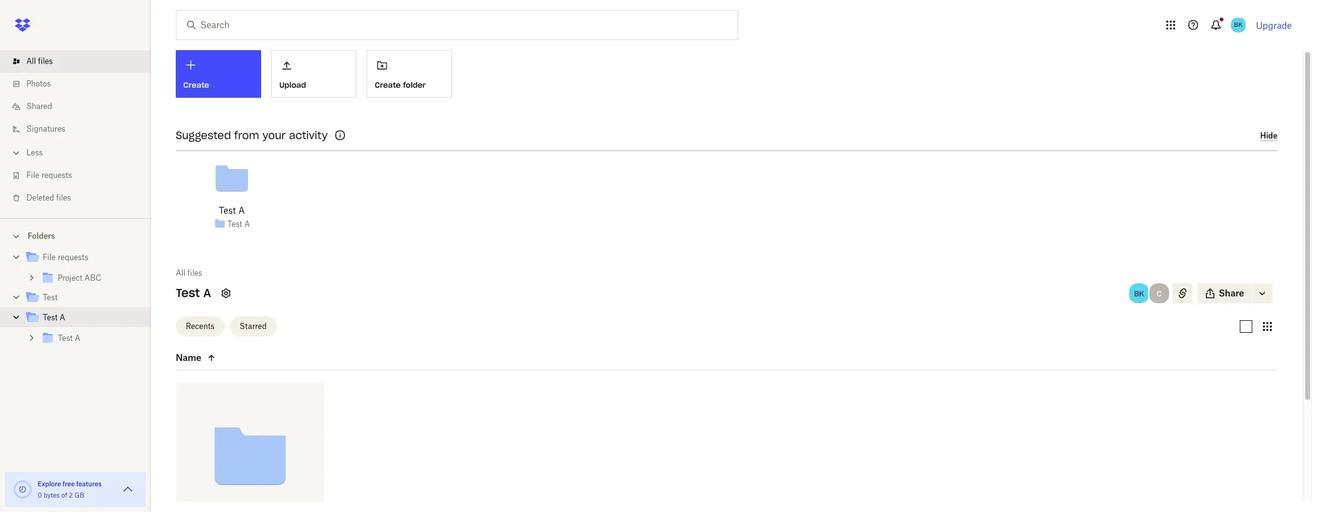 Task type: vqa. For each thing, say whether or not it's contained in the screenshot.
Drop files here to upload, or use the 'Upload' button
no



Task type: locate. For each thing, give the bounding box(es) containing it.
create inside the create folder button
[[375, 80, 401, 90]]

0 horizontal spatial all files link
[[10, 50, 151, 73]]

activity
[[289, 129, 328, 142]]

photos
[[26, 79, 51, 89]]

file requests up project
[[43, 253, 88, 262]]

create for create folder
[[375, 80, 401, 90]]

bk inside bk dropdown button
[[1234, 21, 1243, 29]]

a
[[238, 205, 245, 216], [244, 219, 250, 229], [203, 286, 211, 301], [60, 313, 65, 323], [75, 334, 80, 343]]

0 vertical spatial file requests
[[26, 171, 72, 180]]

1 horizontal spatial files
[[56, 193, 71, 203]]

1 horizontal spatial file
[[43, 253, 56, 262]]

file requests link
[[10, 164, 151, 187], [25, 250, 141, 267]]

dropbox image
[[10, 13, 35, 38]]

all up recents button
[[176, 269, 185, 278]]

1 vertical spatial file
[[43, 253, 56, 262]]

file down the folders
[[43, 253, 56, 262]]

0 vertical spatial bk
[[1234, 21, 1243, 29]]

all files link up recents
[[176, 267, 202, 280]]

1 vertical spatial all
[[176, 269, 185, 278]]

requests
[[41, 171, 72, 180], [58, 253, 88, 262]]

list
[[0, 43, 151, 218]]

files up recents
[[187, 269, 202, 278]]

group containing file requests
[[0, 245, 151, 358]]

all files up the photos
[[26, 57, 53, 66]]

name
[[176, 353, 201, 363]]

project
[[58, 274, 82, 283]]

signatures link
[[10, 118, 151, 141]]

starred
[[240, 322, 267, 331]]

create for create
[[183, 80, 209, 90]]

share button
[[1198, 284, 1252, 304]]

0 horizontal spatial all
[[26, 57, 36, 66]]

bk for bk button
[[1134, 289, 1144, 299]]

1 horizontal spatial create
[[375, 80, 401, 90]]

file requests link up project abc
[[25, 250, 141, 267]]

0 horizontal spatial create
[[183, 80, 209, 90]]

all files list item
[[0, 50, 151, 73]]

1 vertical spatial file requests
[[43, 253, 88, 262]]

0 horizontal spatial all files
[[26, 57, 53, 66]]

create up suggested
[[183, 80, 209, 90]]

1 horizontal spatial all files link
[[176, 267, 202, 280]]

test a link
[[219, 204, 245, 218], [227, 218, 250, 231], [25, 310, 141, 327], [40, 331, 141, 348]]

file inside group
[[43, 253, 56, 262]]

all files link up shared link
[[10, 50, 151, 73]]

0 vertical spatial requests
[[41, 171, 72, 180]]

0 vertical spatial all files
[[26, 57, 53, 66]]

create left folder
[[375, 80, 401, 90]]

file requests inside group
[[43, 253, 88, 262]]

all
[[26, 57, 36, 66], [176, 269, 185, 278]]

hide
[[1260, 131, 1278, 140]]

upgrade link
[[1256, 20, 1292, 30]]

test link
[[25, 290, 141, 307]]

bk left c button
[[1134, 289, 1144, 299]]

files up the photos
[[38, 57, 53, 66]]

all files
[[26, 57, 53, 66], [176, 269, 202, 278]]

bk inside bk button
[[1134, 289, 1144, 299]]

free
[[63, 481, 75, 488]]

all files up recents
[[176, 269, 202, 278]]

2 horizontal spatial files
[[187, 269, 202, 278]]

0 horizontal spatial bk
[[1134, 289, 1144, 299]]

1 vertical spatial files
[[56, 193, 71, 203]]

bk
[[1234, 21, 1243, 29], [1134, 289, 1144, 299]]

bk left upgrade link
[[1234, 21, 1243, 29]]

test
[[219, 205, 236, 216], [227, 219, 242, 229], [176, 286, 200, 301], [43, 293, 58, 303], [43, 313, 58, 323], [58, 334, 73, 343]]

0
[[38, 492, 42, 500]]

files right deleted
[[56, 193, 71, 203]]

shared
[[26, 102, 52, 111]]

all files link
[[10, 50, 151, 73], [176, 267, 202, 280]]

create inside create popup button
[[183, 80, 209, 90]]

photos link
[[10, 73, 151, 95]]

less
[[26, 148, 43, 158]]

folders
[[28, 232, 55, 241]]

group
[[0, 245, 151, 358]]

recents button
[[176, 317, 225, 337]]

1 vertical spatial bk
[[1134, 289, 1144, 299]]

list containing all files
[[0, 43, 151, 218]]

folder, test a row
[[176, 384, 324, 513]]

2 vertical spatial files
[[187, 269, 202, 278]]

abc
[[85, 274, 101, 283]]

1 vertical spatial requests
[[58, 253, 88, 262]]

1 vertical spatial file requests link
[[25, 250, 141, 267]]

file
[[26, 171, 39, 180], [43, 253, 56, 262]]

file requests
[[26, 171, 72, 180], [43, 253, 88, 262]]

0 vertical spatial files
[[38, 57, 53, 66]]

file requests up deleted files
[[26, 171, 72, 180]]

0 horizontal spatial file
[[26, 171, 39, 180]]

1 horizontal spatial bk
[[1234, 21, 1243, 29]]

deleted
[[26, 193, 54, 203]]

files
[[38, 57, 53, 66], [56, 193, 71, 203], [187, 269, 202, 278]]

create
[[375, 80, 401, 90], [183, 80, 209, 90]]

all up the photos
[[26, 57, 36, 66]]

0 vertical spatial file
[[26, 171, 39, 180]]

file requests link up deleted files
[[10, 164, 151, 187]]

shared link
[[10, 95, 151, 118]]

explore free features 0 bytes of 2 gb
[[38, 481, 102, 500]]

0 vertical spatial all
[[26, 57, 36, 66]]

1 horizontal spatial all files
[[176, 269, 202, 278]]

1 vertical spatial all files
[[176, 269, 202, 278]]

requests up project
[[58, 253, 88, 262]]

0 horizontal spatial files
[[38, 57, 53, 66]]

requests up deleted files
[[41, 171, 72, 180]]

c
[[1157, 289, 1162, 299]]

hide button
[[1260, 131, 1278, 141]]

file down less
[[26, 171, 39, 180]]

suggested
[[176, 129, 231, 142]]

test a
[[219, 205, 245, 216], [227, 219, 250, 229], [176, 286, 211, 301], [43, 313, 65, 323], [58, 334, 80, 343]]



Task type: describe. For each thing, give the bounding box(es) containing it.
create folder
[[375, 80, 426, 90]]

1 vertical spatial all files link
[[176, 267, 202, 280]]

of
[[61, 492, 67, 500]]

folder
[[403, 80, 426, 90]]

c button
[[1148, 283, 1171, 305]]

recents
[[186, 322, 214, 331]]

explore
[[38, 481, 61, 488]]

bk button
[[1128, 283, 1150, 305]]

deleted files
[[26, 193, 71, 203]]

requests inside group
[[58, 253, 88, 262]]

all files inside list item
[[26, 57, 53, 66]]

less image
[[10, 147, 23, 159]]

from
[[234, 129, 259, 142]]

project abc
[[58, 274, 101, 283]]

bytes
[[44, 492, 60, 500]]

upload button
[[271, 50, 357, 98]]

project abc link
[[40, 271, 141, 288]]

create folder button
[[367, 50, 452, 98]]

bk button
[[1228, 15, 1248, 35]]

bk for bk dropdown button
[[1234, 21, 1243, 29]]

0 vertical spatial file requests link
[[10, 164, 151, 187]]

suggested from your activity
[[176, 129, 328, 142]]

gb
[[74, 492, 84, 500]]

quota usage element
[[13, 480, 33, 500]]

name button
[[176, 351, 281, 366]]

your
[[262, 129, 286, 142]]

all inside all files list item
[[26, 57, 36, 66]]

create button
[[176, 50, 261, 98]]

Search in folder "Dropbox" text field
[[200, 18, 712, 32]]

0 vertical spatial all files link
[[10, 50, 151, 73]]

signatures
[[26, 124, 65, 134]]

file requests link inside group
[[25, 250, 141, 267]]

upload
[[279, 80, 306, 90]]

folder settings image
[[218, 286, 234, 301]]

files inside all files list item
[[38, 57, 53, 66]]

2
[[69, 492, 73, 500]]

starred button
[[230, 317, 277, 337]]

files inside 'deleted files' link
[[56, 193, 71, 203]]

share
[[1219, 288, 1244, 299]]

upgrade
[[1256, 20, 1292, 30]]

1 horizontal spatial all
[[176, 269, 185, 278]]

deleted files link
[[10, 187, 151, 210]]

folders button
[[0, 227, 151, 245]]

features
[[76, 481, 102, 488]]



